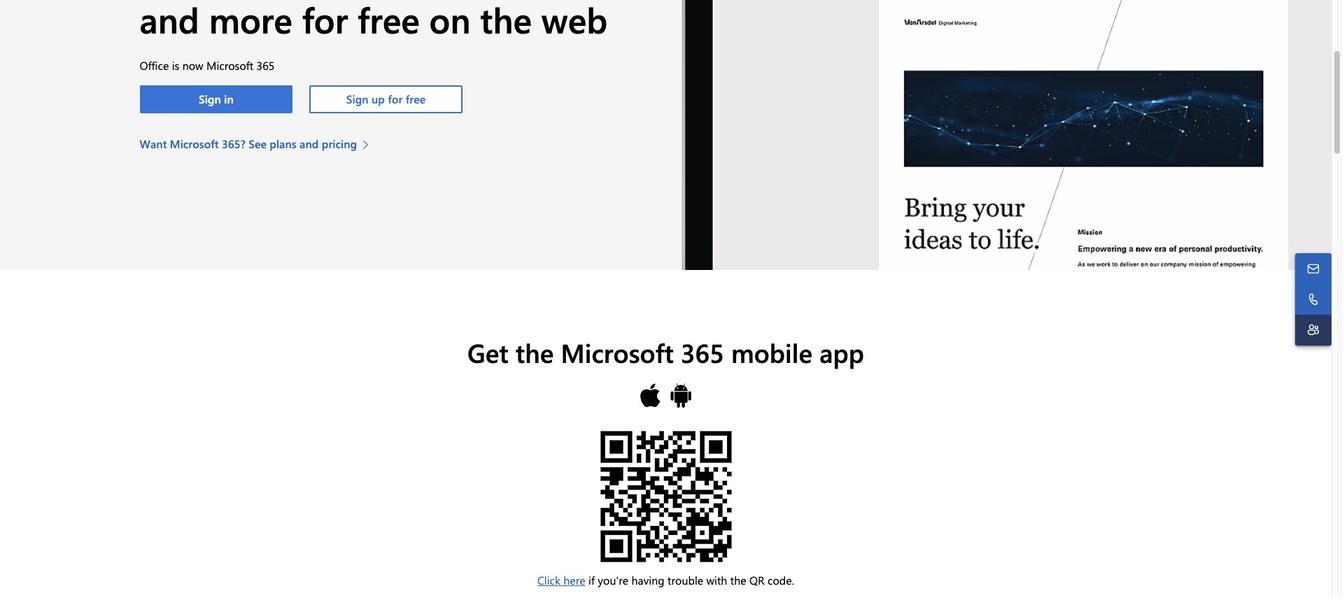 Task type: locate. For each thing, give the bounding box(es) containing it.
sign left in
[[199, 92, 221, 107]]

sign up for free link
[[309, 86, 462, 114]]

the left qr
[[730, 573, 746, 588]]

0 horizontal spatial the
[[516, 335, 554, 369]]

1 horizontal spatial the
[[730, 573, 746, 588]]

365 up sign in "link"
[[257, 58, 275, 73]]

2 vertical spatial microsoft
[[561, 335, 674, 369]]

get
[[467, 335, 509, 369]]

want microsoft 365? see plans and pricing link
[[140, 136, 376, 153]]

1 vertical spatial the
[[730, 573, 746, 588]]

the right get
[[516, 335, 554, 369]]

1 horizontal spatial 365
[[681, 335, 724, 369]]

sign for sign in
[[199, 92, 221, 107]]

with
[[706, 573, 727, 588]]

click here button
[[537, 573, 585, 588]]

0 vertical spatial 365
[[257, 58, 275, 73]]

here
[[564, 573, 585, 588]]

365 up 'android and apple logos' on the bottom of the page
[[681, 335, 724, 369]]

mobile
[[731, 335, 813, 369]]

the
[[516, 335, 554, 369], [730, 573, 746, 588]]

sign left up
[[346, 92, 369, 107]]

365?
[[222, 137, 245, 151]]

1 horizontal spatial sign
[[346, 92, 369, 107]]

microsoft up 'android and apple logos' on the bottom of the page
[[561, 335, 674, 369]]

sign
[[199, 92, 221, 107], [346, 92, 369, 107]]

0 horizontal spatial sign
[[199, 92, 221, 107]]

see
[[249, 137, 267, 151]]

want
[[140, 137, 167, 151]]

microsoft up in
[[206, 58, 253, 73]]

microsoft
[[206, 58, 253, 73], [170, 137, 219, 151], [561, 335, 674, 369]]

in
[[224, 92, 234, 107]]

0 vertical spatial the
[[516, 335, 554, 369]]

365
[[257, 58, 275, 73], [681, 335, 724, 369]]

sign for sign up for free
[[346, 92, 369, 107]]

click
[[537, 573, 560, 588]]

1 sign from the left
[[199, 92, 221, 107]]

sign in
[[199, 92, 234, 107]]

office
[[140, 58, 169, 73]]

click here if you're having trouble with the qr code.
[[537, 573, 794, 588]]

0 vertical spatial microsoft
[[206, 58, 253, 73]]

sign inside "link"
[[199, 92, 221, 107]]

2 sign from the left
[[346, 92, 369, 107]]

microsoft left 365?
[[170, 137, 219, 151]]

qr code to download the microsoft 365 mobile app image
[[596, 427, 736, 567]]



Task type: vqa. For each thing, say whether or not it's contained in the screenshot.
Help me choose a PC
no



Task type: describe. For each thing, give the bounding box(es) containing it.
for
[[388, 92, 403, 107]]

office is now microsoft 365
[[140, 58, 275, 73]]

plans
[[270, 137, 296, 151]]

and
[[300, 137, 319, 151]]

0 horizontal spatial 365
[[257, 58, 275, 73]]

qr
[[750, 573, 765, 588]]

1 vertical spatial 365
[[681, 335, 724, 369]]

want microsoft 365? see plans and pricing
[[140, 137, 357, 151]]

sign in link
[[140, 86, 293, 114]]

get the microsoft 365 mobile app
[[467, 335, 864, 369]]

now
[[182, 58, 203, 73]]

up
[[372, 92, 385, 107]]

having
[[632, 573, 665, 588]]

a computer screen showing a resume being created in word on the web. image
[[666, 0, 1332, 270]]

android and apple logos image
[[639, 382, 693, 410]]

1 vertical spatial microsoft
[[170, 137, 219, 151]]

pricing
[[322, 137, 357, 151]]

trouble
[[668, 573, 703, 588]]

code.
[[768, 573, 794, 588]]

is
[[172, 58, 179, 73]]

free
[[406, 92, 426, 107]]

sign up for free
[[346, 92, 426, 107]]

if
[[589, 573, 595, 588]]

you're
[[598, 573, 628, 588]]

app
[[820, 335, 864, 369]]



